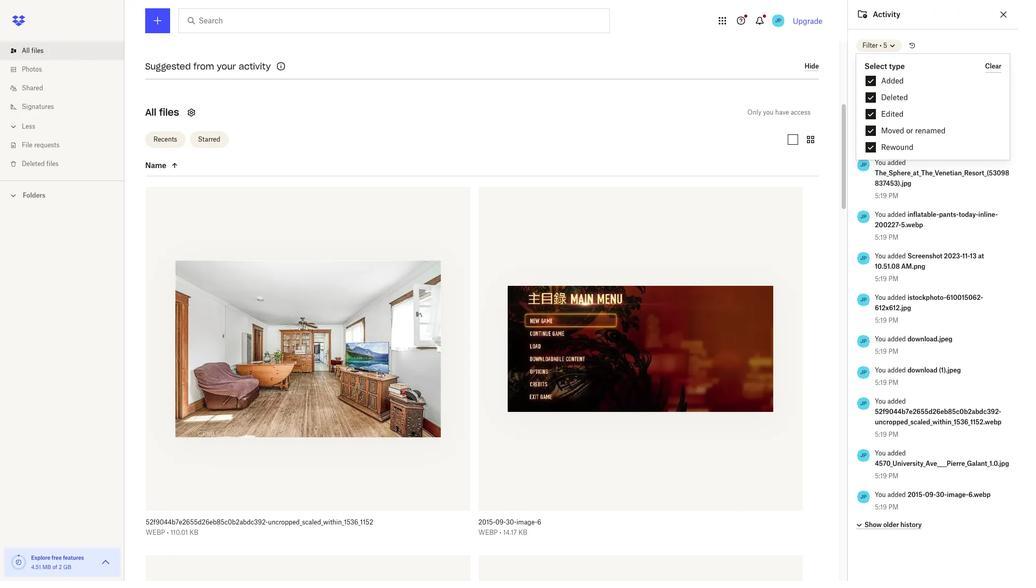 Task type: vqa. For each thing, say whether or not it's contained in the screenshot.
bottom Sandwich turned.jpg Link
no



Task type: describe. For each thing, give the bounding box(es) containing it.
signatures link
[[8, 98, 125, 116]]

suggested
[[145, 61, 191, 72]]

access
[[791, 108, 811, 116]]

list containing all files
[[0, 35, 125, 181]]

you added 2015-09-30-image-6.webp 5:19 pm
[[875, 491, 991, 511]]

deleted files
[[22, 160, 59, 168]]

select
[[865, 62, 888, 71]]

name
[[145, 161, 166, 170]]

only
[[748, 108, 762, 116]]

pants-
[[940, 211, 959, 218]]

10.51.08
[[875, 263, 900, 270]]

file, 4570_university_ave____pierre_galant_1.0.jpg row
[[146, 555, 470, 581]]

file, 2015-09-30-image-6.webp row
[[479, 187, 803, 544]]

4 5:19 pm from the top
[[875, 317, 899, 324]]

you added the_sphere_at_the_venetian_resort_(53098 837453).jpg 5:19 pm
[[875, 159, 1010, 200]]

free
[[52, 555, 62, 561]]

2015-09-30-image-6 webp • 14.17 kb
[[479, 518, 542, 537]]

quota usage element
[[10, 554, 27, 571]]

4 you added from the top
[[875, 294, 908, 302]]

you added for 10.51.08
[[875, 252, 908, 260]]

uncropped_scaled_within_1536_1152
[[268, 518, 373, 526]]

5 you from the top
[[875, 294, 886, 302]]

photos
[[22, 65, 42, 73]]

upgrade
[[793, 16, 823, 25]]

screenshot 2023-10-19 at 9.45.56 am.png
[[875, 117, 986, 135]]

nothing
[[857, 80, 881, 88]]

screenshot 2023-11-13 at 10.51.08 am.png
[[875, 252, 985, 270]]

file, 1703238.jpg row
[[479, 555, 803, 581]]

filter • 5
[[863, 42, 888, 49]]

jp button
[[770, 12, 787, 29]]

1 5:19 from the top
[[875, 140, 887, 148]]

30- inside the you added 2015-09-30-image-6.webp 5:19 pm
[[937, 491, 948, 499]]

5:19 pm for 5.webp
[[875, 234, 899, 241]]

files for all files link on the left
[[31, 47, 44, 54]]

you inside the you added 2015-09-30-image-6.webp 5:19 pm
[[875, 491, 886, 499]]

nothing happened on this day
[[857, 80, 945, 88]]

kb inside "2015-09-30-image-6 webp • 14.17 kb"
[[519, 529, 528, 537]]

close right sidebar image
[[998, 8, 1010, 21]]

19
[[972, 117, 979, 125]]

1 horizontal spatial all files
[[145, 106, 179, 118]]

suggested from your activity
[[145, 61, 271, 72]]

select type
[[865, 62, 905, 71]]

file, 52f9044b7e2655d26eb85c0b2abdc392-uncropped_scaled_within_1536_1152.webp row
[[146, 187, 470, 544]]

5.webp
[[902, 221, 924, 229]]

52f9044b7e2655d26eb85c0b2abdc392-uncropped_scaled_within_1536_1152 button
[[146, 518, 448, 527]]

added
[[882, 76, 904, 85]]

webp inside 52f9044b7e2655d26eb85c0b2abdc392-uncropped_scaled_within_1536_1152 webp • 110.01 kb
[[146, 529, 165, 537]]

5 added from the top
[[888, 294, 906, 302]]

11-
[[963, 252, 971, 260]]

inflatable-pants-today-inline- 200227-5.webp
[[875, 211, 999, 229]]

uncropped_scaled_within_1536_1152.webp
[[875, 418, 1002, 426]]

2 horizontal spatial •
[[880, 42, 882, 49]]

edited checkbox item
[[857, 106, 1010, 122]]

1 horizontal spatial all
[[145, 106, 156, 118]]

you added 52f9044b7e2655d26eb85c0b2abdc392- uncropped_scaled_within_1536_1152.webp 5:19 pm
[[875, 398, 1002, 439]]

istockphoto-
[[908, 294, 947, 302]]

4 5:19 from the top
[[875, 275, 887, 283]]

15,
[[870, 99, 878, 106]]

3 pm from the top
[[889, 234, 899, 241]]

starred
[[198, 135, 220, 143]]

pm inside the you added download.jpeg 5:19 pm
[[889, 348, 899, 355]]

file requests
[[22, 141, 60, 149]]

3 you from the top
[[875, 211, 886, 218]]

at for screenshot 2023-10-19 at 9.45.56 am.png
[[980, 117, 986, 125]]

you added download.jpeg 5:19 pm
[[875, 335, 953, 355]]

istockphoto-610015062- 612x612.jpg
[[875, 294, 984, 312]]

30- inside "2015-09-30-image-6 webp • 14.17 kb"
[[506, 518, 517, 526]]

5:19 inside the you added download.jpeg 5:19 pm
[[875, 348, 887, 355]]

moved or renamed checkbox item
[[857, 122, 1010, 139]]

• inside "2015-09-30-image-6 webp • 14.17 kb"
[[500, 529, 502, 537]]

explore
[[31, 555, 50, 561]]

610015062-
[[947, 294, 984, 302]]

name button
[[145, 159, 232, 172]]

you inside the you added download.jpeg 5:19 pm
[[875, 335, 886, 343]]

this
[[922, 80, 933, 88]]

2
[[59, 564, 62, 570]]

13
[[971, 252, 977, 260]]

features
[[63, 555, 84, 561]]

recents button
[[145, 131, 186, 148]]

requests
[[34, 141, 60, 149]]

the_sphere_at_the_venetian_resort_(53098
[[875, 169, 1010, 177]]

files for "deleted files" link
[[46, 160, 59, 168]]

you added download (1).jpeg 5:19 pm
[[875, 366, 962, 387]]

5:19 inside you added download (1).jpeg 5:19 pm
[[875, 379, 887, 387]]

kb inside 52f9044b7e2655d26eb85c0b2abdc392-uncropped_scaled_within_1536_1152 webp • 110.01 kb
[[190, 529, 199, 537]]

10-
[[963, 117, 972, 125]]

you inside you added 52f9044b7e2655d26eb85c0b2abdc392- uncropped_scaled_within_1536_1152.webp 5:19 pm
[[875, 398, 886, 405]]

shared
[[22, 84, 43, 92]]

have
[[776, 108, 790, 116]]

deleted files link
[[8, 155, 125, 173]]

you added for 5.webp
[[875, 211, 908, 218]]

upgrade link
[[793, 16, 823, 25]]

activity
[[873, 10, 901, 19]]

52f9044b7e2655d26eb85c0b2abdc392-uncropped_scaled_within_1536_1152 webp • 110.01 kb
[[146, 518, 373, 537]]

all files link
[[8, 42, 125, 60]]

download
[[908, 366, 938, 374]]

inflatable-
[[908, 211, 940, 218]]

screenshot for 10.51.08
[[908, 252, 943, 260]]

of
[[52, 564, 57, 570]]

2015- inside the you added 2015-09-30-image-6.webp 5:19 pm
[[908, 491, 926, 499]]

rewind this folder image
[[909, 42, 917, 50]]

you inside you added download (1).jpeg 5:19 pm
[[875, 366, 886, 374]]

file requests link
[[8, 136, 125, 155]]

renamed
[[916, 126, 946, 135]]

• inside 52f9044b7e2655d26eb85c0b2abdc392-uncropped_scaled_within_1536_1152 webp • 110.01 kb
[[167, 529, 169, 537]]

added checkbox item
[[857, 73, 1010, 89]]

you inside you added 4570_university_ave____pierre_galant_1.0.jpg 5:19 pm
[[875, 449, 886, 457]]

recents
[[154, 135, 177, 143]]

webp inside "2015-09-30-image-6 webp • 14.17 kb"
[[479, 529, 498, 537]]

edited
[[882, 109, 904, 118]]

image- inside "2015-09-30-image-6 webp • 14.17 kb"
[[517, 518, 538, 526]]

added inside the you added 2015-09-30-image-6.webp 5:19 pm
[[888, 491, 906, 499]]



Task type: locate. For each thing, give the bounding box(es) containing it.
2015-09-30-image-6 button
[[479, 518, 781, 527]]

0 horizontal spatial files
[[31, 47, 44, 54]]

1 horizontal spatial 52f9044b7e2655d26eb85c0b2abdc392-
[[875, 408, 1002, 416]]

1 vertical spatial screenshot
[[908, 252, 943, 260]]

download.jpeg
[[908, 335, 953, 343]]

1 horizontal spatial webp
[[479, 529, 498, 537]]

5
[[884, 42, 888, 49]]

9 pm from the top
[[889, 472, 899, 480]]

screenshot for 9.45.56
[[908, 117, 943, 125]]

you added up moved
[[875, 117, 908, 125]]

1 5:19 pm from the top
[[875, 140, 899, 148]]

09- down you added 4570_university_ave____pierre_galant_1.0.jpg 5:19 pm
[[926, 491, 937, 499]]

(1).jpeg
[[940, 366, 962, 374]]

dropbox image
[[8, 10, 29, 31]]

0 vertical spatial at
[[980, 117, 986, 125]]

0 horizontal spatial 52f9044b7e2655d26eb85c0b2abdc392-
[[146, 518, 268, 526]]

1 vertical spatial 2015-
[[479, 518, 496, 526]]

deleted inside "deleted files" link
[[22, 160, 45, 168]]

0 horizontal spatial image-
[[517, 518, 538, 526]]

deleted down file
[[22, 160, 45, 168]]

all inside list item
[[22, 47, 30, 54]]

0 vertical spatial all
[[22, 47, 30, 54]]

you inside you added the_sphere_at_the_venetian_resort_(53098 837453).jpg 5:19 pm
[[875, 159, 886, 167]]

7 5:19 from the top
[[875, 379, 887, 387]]

0 horizontal spatial 09-
[[496, 518, 506, 526]]

5:19 inside you added 4570_university_ave____pierre_galant_1.0.jpg 5:19 pm
[[875, 472, 887, 480]]

1 horizontal spatial •
[[500, 529, 502, 537]]

activity
[[239, 61, 271, 72]]

0 vertical spatial 2015-
[[908, 491, 926, 499]]

5:19 pm down 10.51.08 at the top right of page
[[875, 275, 899, 283]]

0 horizontal spatial all
[[22, 47, 30, 54]]

1 vertical spatial at
[[979, 252, 985, 260]]

•
[[880, 42, 882, 49], [167, 529, 169, 537], [500, 529, 502, 537]]

all files up photos
[[22, 47, 44, 54]]

1 added from the top
[[888, 117, 906, 125]]

all files up recents
[[145, 106, 179, 118]]

0 vertical spatial screenshot
[[908, 117, 943, 125]]

deleted down happened at right top
[[882, 93, 909, 102]]

8 5:19 from the top
[[875, 431, 887, 439]]

1 screenshot from the top
[[908, 117, 943, 125]]

1 vertical spatial files
[[159, 106, 179, 118]]

7 you from the top
[[875, 366, 886, 374]]

2 5:19 from the top
[[875, 192, 887, 200]]

1 vertical spatial 09-
[[496, 518, 506, 526]]

image-
[[948, 491, 969, 499], [517, 518, 538, 526]]

file
[[22, 141, 33, 149]]

110.01
[[171, 529, 188, 537]]

added inside the you added download.jpeg 5:19 pm
[[888, 335, 906, 343]]

1 vertical spatial all
[[145, 106, 156, 118]]

10 you from the top
[[875, 491, 886, 499]]

pm
[[889, 140, 899, 148], [889, 192, 899, 200], [889, 234, 899, 241], [889, 275, 899, 283], [889, 317, 899, 324], [889, 348, 899, 355], [889, 379, 899, 387], [889, 431, 899, 439], [889, 472, 899, 480], [889, 503, 899, 511]]

clear
[[986, 62, 1002, 70]]

nov
[[857, 99, 869, 106]]

all files
[[22, 47, 44, 54], [145, 106, 179, 118]]

image- down you added 4570_university_ave____pierre_galant_1.0.jpg 5:19 pm
[[948, 491, 969, 499]]

09- inside the you added 2015-09-30-image-6.webp 5:19 pm
[[926, 491, 937, 499]]

at right 19
[[980, 117, 986, 125]]

am.png
[[900, 128, 924, 135], [902, 263, 926, 270]]

2023- for 10-
[[945, 117, 963, 125]]

837453).jpg
[[875, 180, 912, 187]]

at for screenshot 2023-11-13 at 10.51.08 am.png
[[979, 252, 985, 260]]

screenshot up the 'renamed' in the right top of the page
[[908, 117, 943, 125]]

files up photos
[[31, 47, 44, 54]]

gb
[[63, 564, 71, 570]]

5:19 inside the you added 2015-09-30-image-6.webp 5:19 pm
[[875, 503, 887, 511]]

deleted for deleted files
[[22, 160, 45, 168]]

2 2023- from the top
[[945, 252, 963, 260]]

10 pm from the top
[[889, 503, 899, 511]]

10 added from the top
[[888, 491, 906, 499]]

4570_university_ave____pierre_galant_1.0.jpg
[[875, 460, 1010, 468]]

612x612.jpg
[[875, 304, 912, 312]]

inline-
[[979, 211, 999, 218]]

rewound checkbox item
[[857, 139, 1010, 156]]

4 pm from the top
[[889, 275, 899, 283]]

5:19 pm for 9.45.56
[[875, 140, 899, 148]]

image- up 14.17
[[517, 518, 538, 526]]

5:19 inside you added 52f9044b7e2655d26eb85c0b2abdc392- uncropped_scaled_within_1536_1152.webp 5:19 pm
[[875, 431, 887, 439]]

0 horizontal spatial deleted
[[22, 160, 45, 168]]

8 you from the top
[[875, 398, 886, 405]]

pm inside you added 52f9044b7e2655d26eb85c0b2abdc392- uncropped_scaled_within_1536_1152.webp 5:19 pm
[[889, 431, 899, 439]]

6 added from the top
[[888, 335, 906, 343]]

you added up 10.51.08 at the top right of page
[[875, 252, 908, 260]]

shared link
[[8, 79, 125, 98]]

at
[[980, 117, 986, 125], [979, 252, 985, 260]]

files down requests
[[46, 160, 59, 168]]

3 5:19 pm from the top
[[875, 275, 899, 283]]

screenshot inside screenshot 2023-11-13 at 10.51.08 am.png
[[908, 252, 943, 260]]

1 webp from the left
[[146, 529, 165, 537]]

09-
[[926, 491, 937, 499], [496, 518, 506, 526]]

folders
[[23, 191, 45, 199]]

1 horizontal spatial image-
[[948, 491, 969, 499]]

2023- for 11-
[[945, 252, 963, 260]]

added inside you added 4570_university_ave____pierre_galant_1.0.jpg 5:19 pm
[[888, 449, 906, 457]]

1 pm from the top
[[889, 140, 899, 148]]

you added
[[875, 117, 908, 125], [875, 211, 908, 218], [875, 252, 908, 260], [875, 294, 908, 302]]

8 added from the top
[[888, 398, 906, 405]]

4 added from the top
[[888, 252, 906, 260]]

2 5:19 pm from the top
[[875, 234, 899, 241]]

1 horizontal spatial 2015-
[[908, 491, 926, 499]]

• left 14.17
[[500, 529, 502, 537]]

moved or renamed
[[882, 126, 946, 135]]

only you have access
[[748, 108, 811, 116]]

from
[[194, 61, 214, 72]]

52f9044b7e2655d26eb85c0b2abdc392- inside 52f9044b7e2655d26eb85c0b2abdc392-uncropped_scaled_within_1536_1152 webp • 110.01 kb
[[146, 518, 268, 526]]

webp
[[146, 529, 165, 537], [479, 529, 498, 537]]

pm inside the you added 2015-09-30-image-6.webp 5:19 pm
[[889, 503, 899, 511]]

8 pm from the top
[[889, 431, 899, 439]]

you
[[875, 117, 886, 125], [875, 159, 886, 167], [875, 211, 886, 218], [875, 252, 886, 260], [875, 294, 886, 302], [875, 335, 886, 343], [875, 366, 886, 374], [875, 398, 886, 405], [875, 449, 886, 457], [875, 491, 886, 499]]

0 vertical spatial deleted
[[882, 93, 909, 102]]

1 vertical spatial am.png
[[902, 263, 926, 270]]

nov 15, 2023
[[857, 99, 896, 106]]

deleted for deleted
[[882, 93, 909, 102]]

all up recents
[[145, 106, 156, 118]]

2 you from the top
[[875, 159, 886, 167]]

webp left the 110.01
[[146, 529, 165, 537]]

1 horizontal spatial kb
[[519, 529, 528, 537]]

• left the 110.01
[[167, 529, 169, 537]]

less image
[[8, 121, 19, 132]]

5:19 inside you added the_sphere_at_the_venetian_resort_(53098 837453).jpg 5:19 pm
[[875, 192, 887, 200]]

30- up 14.17
[[506, 518, 517, 526]]

2023- left 13
[[945, 252, 963, 260]]

0 vertical spatial image-
[[948, 491, 969, 499]]

0 horizontal spatial all files
[[22, 47, 44, 54]]

6 5:19 from the top
[[875, 348, 887, 355]]

9 5:19 from the top
[[875, 472, 887, 480]]

day
[[935, 80, 945, 88]]

5 5:19 from the top
[[875, 317, 887, 324]]

files inside list item
[[31, 47, 44, 54]]

am.png inside screenshot 2023-10-19 at 9.45.56 am.png
[[900, 128, 924, 135]]

1 you added from the top
[[875, 117, 908, 125]]

type
[[890, 62, 905, 71]]

1 vertical spatial deleted
[[22, 160, 45, 168]]

2 added from the top
[[888, 159, 906, 167]]

all up photos
[[22, 47, 30, 54]]

5:19
[[875, 140, 887, 148], [875, 192, 887, 200], [875, 234, 887, 241], [875, 275, 887, 283], [875, 317, 887, 324], [875, 348, 887, 355], [875, 379, 887, 387], [875, 431, 887, 439], [875, 472, 887, 480], [875, 503, 887, 511]]

added
[[888, 117, 906, 125], [888, 159, 906, 167], [888, 211, 906, 218], [888, 252, 906, 260], [888, 294, 906, 302], [888, 335, 906, 343], [888, 366, 906, 374], [888, 398, 906, 405], [888, 449, 906, 457], [888, 491, 906, 499]]

10 5:19 from the top
[[875, 503, 887, 511]]

kb right the 110.01
[[190, 529, 199, 537]]

you added up 200227-
[[875, 211, 908, 218]]

2 horizontal spatial files
[[159, 106, 179, 118]]

1 horizontal spatial deleted
[[882, 93, 909, 102]]

5:19 pm down 612x612.jpg
[[875, 317, 899, 324]]

9 added from the top
[[888, 449, 906, 457]]

200227-
[[875, 221, 902, 229]]

deleted inside deleted checkbox item
[[882, 93, 909, 102]]

4 you from the top
[[875, 252, 886, 260]]

3 added from the top
[[888, 211, 906, 218]]

1 vertical spatial 30-
[[506, 518, 517, 526]]

5 pm from the top
[[889, 317, 899, 324]]

1 vertical spatial all files
[[145, 106, 179, 118]]

happened
[[882, 80, 912, 88]]

added inside you added 52f9044b7e2655d26eb85c0b2abdc392- uncropped_scaled_within_1536_1152.webp 5:19 pm
[[888, 398, 906, 405]]

2015- inside "2015-09-30-image-6 webp • 14.17 kb"
[[479, 518, 496, 526]]

7 pm from the top
[[889, 379, 899, 387]]

deleted checkbox item
[[857, 89, 1010, 106]]

am.png inside screenshot 2023-11-13 at 10.51.08 am.png
[[902, 263, 926, 270]]

less
[[22, 122, 35, 130]]

4.51
[[31, 564, 41, 570]]

signatures
[[22, 103, 54, 111]]

7 added from the top
[[888, 366, 906, 374]]

09- up 14.17
[[496, 518, 506, 526]]

0 vertical spatial 09-
[[926, 491, 937, 499]]

6.webp
[[969, 491, 991, 499]]

52f9044b7e2655d26eb85c0b2abdc392- up uncropped_scaled_within_1536_1152.webp
[[875, 408, 1002, 416]]

deleted
[[882, 93, 909, 102], [22, 160, 45, 168]]

5:19 pm down 200227-
[[875, 234, 899, 241]]

2 screenshot from the top
[[908, 252, 943, 260]]

6 you from the top
[[875, 335, 886, 343]]

pm inside you added 4570_university_ave____pierre_galant_1.0.jpg 5:19 pm
[[889, 472, 899, 480]]

0 vertical spatial 52f9044b7e2655d26eb85c0b2abdc392-
[[875, 408, 1002, 416]]

30- down you added 4570_university_ave____pierre_galant_1.0.jpg 5:19 pm
[[937, 491, 948, 499]]

folders button
[[0, 187, 125, 203]]

1 you from the top
[[875, 117, 886, 125]]

list
[[0, 35, 125, 181]]

am.png for 9.45.56
[[900, 128, 924, 135]]

at right 13
[[979, 252, 985, 260]]

0 horizontal spatial kb
[[190, 529, 199, 537]]

pm inside you added the_sphere_at_the_venetian_resort_(53098 837453).jpg 5:19 pm
[[889, 192, 899, 200]]

3 you added from the top
[[875, 252, 908, 260]]

0 vertical spatial files
[[31, 47, 44, 54]]

0 vertical spatial am.png
[[900, 128, 924, 135]]

Search in folder "Dropbox" text field
[[199, 15, 588, 26]]

2 webp from the left
[[479, 529, 498, 537]]

at inside screenshot 2023-11-13 at 10.51.08 am.png
[[979, 252, 985, 260]]

9 you from the top
[[875, 449, 886, 457]]

today
[[857, 61, 875, 69]]

added inside you added the_sphere_at_the_venetian_resort_(53098 837453).jpg 5:19 pm
[[888, 159, 906, 167]]

clear button
[[986, 60, 1002, 73]]

image- inside the you added 2015-09-30-image-6.webp 5:19 pm
[[948, 491, 969, 499]]

• left 5
[[880, 42, 882, 49]]

today-
[[959, 211, 979, 218]]

2023- left 19
[[945, 117, 963, 125]]

1 2023- from the top
[[945, 117, 963, 125]]

am.png for 10.51.08
[[902, 263, 926, 270]]

added inside you added download (1).jpeg 5:19 pm
[[888, 366, 906, 374]]

09- inside "2015-09-30-image-6 webp • 14.17 kb"
[[496, 518, 506, 526]]

9.45.56
[[875, 128, 899, 135]]

all files list item
[[0, 42, 125, 60]]

0 vertical spatial 2023-
[[945, 117, 963, 125]]

52f9044b7e2655d26eb85c0b2abdc392- up the 110.01
[[146, 518, 268, 526]]

52f9044b7e2655d26eb85c0b2abdc392-
[[875, 408, 1002, 416], [146, 518, 268, 526]]

on
[[913, 80, 921, 88]]

screenshot
[[908, 117, 943, 125], [908, 252, 943, 260]]

or
[[907, 126, 914, 135]]

all
[[22, 47, 30, 54], [145, 106, 156, 118]]

0 horizontal spatial •
[[167, 529, 169, 537]]

1 vertical spatial 52f9044b7e2655d26eb85c0b2abdc392-
[[146, 518, 268, 526]]

2023-
[[945, 117, 963, 125], [945, 252, 963, 260]]

0 vertical spatial all files
[[22, 47, 44, 54]]

1 vertical spatial 2023-
[[945, 252, 963, 260]]

52f9044b7e2655d26eb85c0b2abdc392- inside you added 52f9044b7e2655d26eb85c0b2abdc392- uncropped_scaled_within_1536_1152.webp 5:19 pm
[[875, 408, 1002, 416]]

screenshot down 5.webp on the right of page
[[908, 252, 943, 260]]

1 horizontal spatial 09-
[[926, 491, 937, 499]]

1 horizontal spatial 30-
[[937, 491, 948, 499]]

2023
[[880, 99, 896, 106]]

1 horizontal spatial files
[[46, 160, 59, 168]]

0 horizontal spatial 30-
[[506, 518, 517, 526]]

kb right 14.17
[[519, 529, 528, 537]]

photos link
[[8, 60, 125, 79]]

0 horizontal spatial 2015-
[[479, 518, 496, 526]]

webp left 14.17
[[479, 529, 498, 537]]

you added 4570_university_ave____pierre_galant_1.0.jpg 5:19 pm
[[875, 449, 1010, 480]]

files up recents
[[159, 106, 179, 118]]

6
[[538, 518, 542, 526]]

5:19 pm for 10.51.08
[[875, 275, 899, 283]]

6 pm from the top
[[889, 348, 899, 355]]

0 vertical spatial 30-
[[937, 491, 948, 499]]

your
[[217, 61, 236, 72]]

2 you added from the top
[[875, 211, 908, 218]]

2 kb from the left
[[519, 529, 528, 537]]

1 kb from the left
[[190, 529, 199, 537]]

5:19 pm
[[875, 140, 899, 148], [875, 234, 899, 241], [875, 275, 899, 283], [875, 317, 899, 324]]

all files inside list item
[[22, 47, 44, 54]]

14.17
[[504, 529, 517, 537]]

2023- inside screenshot 2023-10-19 at 9.45.56 am.png
[[945, 117, 963, 125]]

filter
[[863, 42, 878, 49]]

1 vertical spatial image-
[[517, 518, 538, 526]]

jp
[[776, 17, 782, 24]]

pm inside you added download (1).jpeg 5:19 pm
[[889, 379, 899, 387]]

3 5:19 from the top
[[875, 234, 887, 241]]

2023- inside screenshot 2023-11-13 at 10.51.08 am.png
[[945, 252, 963, 260]]

2 pm from the top
[[889, 192, 899, 200]]

you added for 9.45.56
[[875, 117, 908, 125]]

at inside screenshot 2023-10-19 at 9.45.56 am.png
[[980, 117, 986, 125]]

you added up 612x612.jpg
[[875, 294, 908, 302]]

screenshot inside screenshot 2023-10-19 at 9.45.56 am.png
[[908, 117, 943, 125]]

5:19 pm down 9.45.56
[[875, 140, 899, 148]]

2 vertical spatial files
[[46, 160, 59, 168]]

mb
[[42, 564, 51, 570]]

0 horizontal spatial webp
[[146, 529, 165, 537]]



